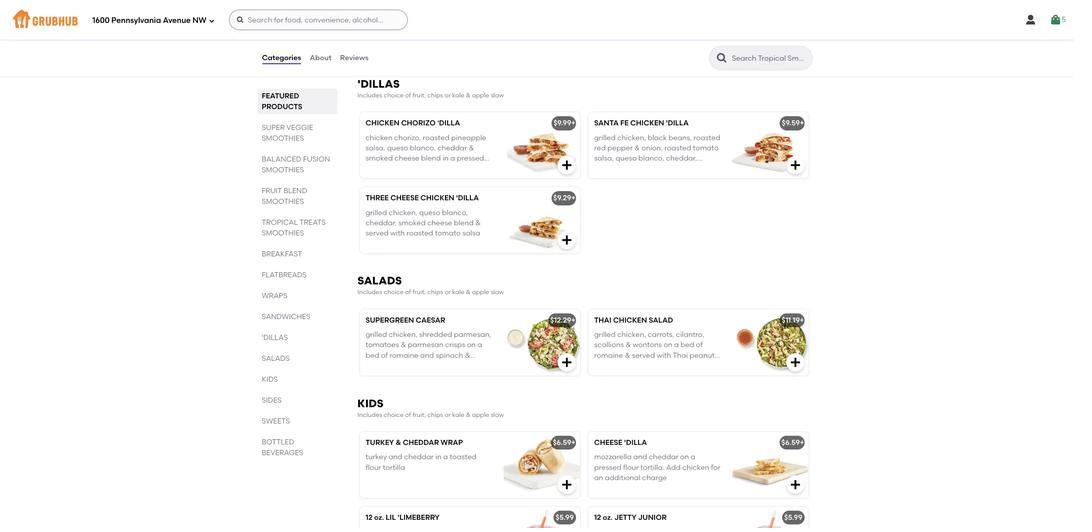Task type: describe. For each thing, give the bounding box(es) containing it.
featured products tab
[[262, 91, 333, 112]]

fruit blend smoothies tab
[[262, 186, 333, 207]]

of inside the grilled chicken, shredded parmesan, tomatoes & parmesan crisps on a bed of romaine and spinach & served with caesar dressing
[[381, 351, 388, 360]]

cheddar inside chicken chorizo, roasted pineapple salsa, queso blanco, cheddar & smoked cheese blend in a pressed flour tortilla with a side of roasted tomato salsa
[[438, 144, 467, 153]]

chicken, for pepper
[[617, 134, 646, 142]]

salads for salads
[[262, 355, 290, 363]]

'dillas for 'dillas includes choice of fruit, chips or kale & apple slaw
[[358, 78, 400, 90]]

thai
[[594, 316, 612, 325]]

mozzarella and cheddar on a pressed flour tortilla. add chicken for an additional charge
[[594, 453, 721, 483]]

tomatoes
[[366, 341, 399, 350]]

includes for 'dillas
[[358, 92, 382, 99]]

chicken chorizo 'dilla image
[[503, 112, 580, 179]]

balanced
[[262, 155, 301, 164]]

& inside 'turkey, bacon, tomatoes, romaine, swiss & lite ranch on ciabatta'
[[385, 22, 390, 30]]

blanco, inside grilled chicken, queso blanco, cheddar, smoked cheese blend & served with roasted tomato salsa
[[442, 209, 468, 217]]

+ for on
[[571, 316, 576, 325]]

with inside grilled chicken, queso blanco, cheddar, smoked cheese blend & served with roasted tomato salsa
[[390, 229, 405, 238]]

on inside "grilled chicken, carrots, cilantro, scallions & wontons on a bed of romaine & served with thai peanut dressing"
[[664, 341, 673, 350]]

fruit, for 'dillas
[[413, 92, 426, 99]]

fe
[[620, 119, 629, 128]]

tropical
[[262, 218, 298, 227]]

balanced fusion smoothies
[[262, 155, 330, 175]]

and inside the grilled chicken, shredded parmesan, tomatoes & parmesan crisps on a bed of romaine and spinach & served with caesar dressing
[[420, 351, 434, 360]]

salads tab
[[262, 354, 333, 364]]

chips for salads
[[427, 289, 443, 296]]

chicken inside chicken chorizo, roasted pineapple salsa, queso blanco, cheddar & smoked cheese blend in a pressed flour tortilla with a side of roasted tomato salsa
[[366, 134, 393, 142]]

chicken inside the mozzarella and cheddar on a pressed flour tortilla. add chicken for an additional charge
[[683, 464, 709, 472]]

categories button
[[262, 40, 302, 77]]

blend
[[283, 187, 307, 195]]

of inside chicken chorizo, roasted pineapple salsa, queso blanco, cheddar & smoked cheese blend in a pressed flour tortilla with a side of roasted tomato salsa
[[445, 165, 452, 173]]

turkey and cheddar in a toasted flour tortilla
[[366, 453, 477, 472]]

thai
[[673, 351, 688, 360]]

three cheese chicken 'dilla
[[366, 194, 479, 203]]

additional
[[605, 474, 641, 483]]

svg image for chicken chorizo, roasted pineapple salsa, queso blanco, cheddar & smoked cheese blend in a pressed flour tortilla with a side of roasted tomato salsa
[[561, 159, 573, 172]]

charge
[[642, 474, 667, 483]]

or for salads
[[445, 289, 451, 296]]

chorizo,
[[394, 134, 421, 142]]

parmesan
[[408, 341, 444, 350]]

pennsylvania
[[111, 16, 161, 25]]

svg image for grilled chicken, queso blanco, cheddar, smoked cheese blend & served with roasted tomato salsa
[[561, 234, 573, 247]]

smoked inside grilled chicken, queso blanco, cheddar, smoked cheese blend & served with roasted tomato salsa
[[398, 219, 426, 228]]

'dilla for blanco,
[[456, 194, 479, 203]]

12 for 12 oz. jetty junior
[[594, 514, 601, 523]]

0 vertical spatial cheese
[[391, 194, 419, 203]]

chicken chorizo, roasted pineapple salsa, queso blanco, cheddar & smoked cheese blend in a pressed flour tortilla with a side of roasted tomato salsa
[[366, 134, 486, 184]]

tortilla.
[[641, 464, 665, 472]]

roasted down 'dilla
[[423, 134, 450, 142]]

santa fe chicken 'dilla
[[594, 119, 689, 128]]

+ for onion,
[[800, 119, 804, 128]]

in inside turkey and cheddar in a toasted flour tortilla
[[436, 453, 442, 462]]

& inside kids includes choice of fruit, chips or kale & apple slaw
[[466, 412, 471, 419]]

oz. for jetty
[[603, 514, 613, 523]]

12 oz. lil 'limeberry
[[366, 514, 440, 523]]

roasted down red
[[594, 175, 621, 184]]

includes for kids
[[358, 412, 382, 419]]

crisps
[[445, 341, 465, 350]]

bottled beverages tab
[[262, 437, 333, 459]]

a inside "grilled chicken, carrots, cilantro, scallions & wontons on a bed of romaine & served with thai peanut dressing"
[[674, 341, 679, 350]]

red
[[594, 144, 606, 153]]

beans,
[[669, 134, 692, 142]]

blend inside chicken chorizo, roasted pineapple salsa, queso blanco, cheddar & smoked cheese blend in a pressed flour tortilla with a side of roasted tomato salsa
[[421, 154, 441, 163]]

12 oz. lil 'limeberry image
[[503, 507, 580, 529]]

smoked inside chicken chorizo, roasted pineapple salsa, queso blanco, cheddar & smoked cheese blend in a pressed flour tortilla with a side of roasted tomato salsa
[[366, 154, 393, 163]]

svg image for salads
[[789, 357, 802, 369]]

flour for turkey & cheddar wrap
[[366, 464, 381, 472]]

slaw for 'dillas
[[491, 92, 504, 99]]

cheese 'dilla image
[[732, 432, 809, 499]]

apple for 'dillas
[[472, 92, 489, 99]]

lite
[[392, 22, 402, 30]]

about
[[310, 54, 332, 62]]

& inside chicken chorizo, roasted pineapple salsa, queso blanco, cheddar & smoked cheese blend in a pressed flour tortilla with a side of roasted tomato salsa
[[469, 144, 474, 153]]

& inside 'dillas includes choice of fruit, chips or kale & apple slaw
[[466, 92, 471, 99]]

salsa inside grilled chicken, queso blanco, cheddar, smoked cheese blend & served with roasted tomato salsa
[[463, 229, 480, 238]]

sides
[[262, 397, 281, 405]]

side
[[430, 165, 444, 173]]

+ for a
[[800, 316, 804, 325]]

smoked inside grilled chicken, black beans, roasted red pepper & onion, roasted tomato salsa, queso blanco, cheddar, smoked cheese blend & served with roasted tomato salsa
[[594, 165, 622, 173]]

roasted right beans,
[[694, 134, 720, 142]]

reviews
[[340, 54, 369, 62]]

or for kids
[[445, 412, 451, 419]]

svg image for turkey, bacon, tomatoes, romaine, swiss & lite ranch on ciabatta
[[561, 37, 573, 49]]

kids includes choice of fruit, chips or kale & apple slaw
[[358, 397, 504, 419]]

junior
[[638, 514, 667, 523]]

thai chicken salad image
[[732, 310, 809, 376]]

queso inside chicken chorizo, roasted pineapple salsa, queso blanco, cheddar & smoked cheese blend in a pressed flour tortilla with a side of roasted tomato salsa
[[387, 144, 408, 153]]

kids tab
[[262, 375, 333, 385]]

$9.59
[[782, 119, 800, 128]]

onion,
[[642, 144, 663, 153]]

turkey,
[[366, 11, 388, 20]]

'limeberry
[[398, 514, 440, 523]]

$5.99 for 12 oz. lil 'limeberry
[[556, 514, 574, 523]]

wontons
[[633, 341, 662, 350]]

served inside grilled chicken, queso blanco, cheddar, smoked cheese blend & served with roasted tomato salsa
[[366, 229, 389, 238]]

served inside "grilled chicken, carrots, cilantro, scallions & wontons on a bed of romaine & served with thai peanut dressing"
[[632, 351, 655, 360]]

swiss
[[366, 22, 383, 30]]

on inside the mozzarella and cheddar on a pressed flour tortilla. add chicken for an additional charge
[[680, 453, 689, 462]]

salsa for blend
[[650, 175, 668, 184]]

scallions
[[594, 341, 624, 350]]

choice for kids
[[384, 412, 404, 419]]

chips for kids
[[427, 412, 443, 419]]

& inside grilled chicken, queso blanco, cheddar, smoked cheese blend & served with roasted tomato salsa
[[475, 219, 481, 228]]

12 oz. jetty junior image
[[732, 507, 809, 529]]

$12.29
[[550, 316, 571, 325]]

bottled
[[262, 438, 294, 447]]

tomato inside grilled chicken, queso blanco, cheddar, smoked cheese blend & served with roasted tomato salsa
[[435, 229, 461, 238]]

for
[[711, 464, 721, 472]]

blend inside grilled chicken, black beans, roasted red pepper & onion, roasted tomato salsa, queso blanco, cheddar, smoked cheese blend & served with roasted tomato salsa
[[650, 165, 670, 173]]

flatbreads tab
[[262, 270, 333, 281]]

grilled for grilled chicken, shredded parmesan, tomatoes & parmesan crisps on a bed of romaine and spinach & served with caesar dressing
[[366, 331, 387, 339]]

of inside "grilled chicken, carrots, cilantro, scallions & wontons on a bed of romaine & served with thai peanut dressing"
[[696, 341, 703, 350]]

treats
[[299, 218, 326, 227]]

thai chicken salad
[[594, 316, 673, 325]]

smoothies for balanced
[[262, 166, 304, 175]]

turkey bacon ranch image
[[503, 0, 580, 57]]

turkey & cheddar wrap image
[[503, 432, 580, 499]]

and for turkey
[[389, 453, 402, 462]]

super veggie smoothies
[[262, 124, 313, 143]]

of inside salads includes choice of fruit, chips or kale & apple slaw
[[405, 289, 411, 296]]

svg image for 'dillas
[[789, 159, 802, 172]]

cheese 'dilla
[[594, 439, 647, 448]]

$6.59 for mozzarella and cheddar on a pressed flour tortilla. add chicken for an additional charge
[[782, 439, 800, 448]]

salsa for with
[[393, 175, 411, 184]]

turkey
[[366, 453, 387, 462]]

avenue
[[163, 16, 191, 25]]

cheese inside grilled chicken, queso blanco, cheddar, smoked cheese blend & served with roasted tomato salsa
[[427, 219, 452, 228]]

choice for salads
[[384, 289, 404, 296]]

of inside kids includes choice of fruit, chips or kale & apple slaw
[[405, 412, 411, 419]]

santa fe chicken 'dilla image
[[732, 112, 809, 179]]

12 oz. jetty junior
[[594, 514, 667, 523]]

wraps tab
[[262, 291, 333, 302]]

grilled chicken, shredded parmesan, tomatoes & parmesan crisps on a bed of romaine and spinach & served with caesar dressing
[[366, 331, 491, 370]]

chicken up 'chorizo,'
[[366, 119, 400, 128]]

with inside grilled chicken, black beans, roasted red pepper & onion, roasted tomato salsa, queso blanco, cheddar, smoked cheese blend & served with roasted tomato salsa
[[703, 165, 718, 173]]

ciabatta
[[437, 22, 467, 30]]

$9.99
[[554, 119, 571, 128]]

1600 pennsylvania avenue nw
[[92, 16, 207, 25]]

salsa, inside grilled chicken, black beans, roasted red pepper & onion, roasted tomato salsa, queso blanco, cheddar, smoked cheese blend & served with roasted tomato salsa
[[594, 154, 614, 163]]

categories
[[262, 54, 301, 62]]

carrots,
[[648, 331, 674, 339]]

peanut
[[690, 351, 715, 360]]

tortilla inside turkey and cheddar in a toasted flour tortilla
[[383, 464, 405, 472]]

cheese inside chicken chorizo, roasted pineapple salsa, queso blanco, cheddar & smoked cheese blend in a pressed flour tortilla with a side of roasted tomato salsa
[[395, 154, 420, 163]]

bed inside the grilled chicken, shredded parmesan, tomatoes & parmesan crisps on a bed of romaine and spinach & served with caesar dressing
[[366, 351, 379, 360]]

a inside the mozzarella and cheddar on a pressed flour tortilla. add chicken for an additional charge
[[691, 453, 696, 462]]

served inside the grilled chicken, shredded parmesan, tomatoes & parmesan crisps on a bed of romaine and spinach & served with caesar dressing
[[366, 362, 389, 370]]

supergreen
[[366, 316, 414, 325]]

'dilla for beans,
[[666, 119, 689, 128]]

beverages
[[262, 449, 303, 458]]

caesar
[[407, 362, 431, 370]]

flour inside chicken chorizo, roasted pineapple salsa, queso blanco, cheddar & smoked cheese blend in a pressed flour tortilla with a side of roasted tomato salsa
[[366, 165, 381, 173]]

chips for 'dillas
[[427, 92, 443, 99]]

apple for kids
[[472, 412, 489, 419]]

1 horizontal spatial 'dilla
[[624, 439, 647, 448]]

chicken chorizo 'dilla
[[366, 119, 460, 128]]

fruit, for salads
[[413, 289, 426, 296]]

smoothies for fruit
[[262, 198, 304, 206]]

$11.19 +
[[782, 316, 804, 325]]

featured products
[[262, 92, 302, 111]]

salads for salads includes choice of fruit, chips or kale & apple slaw
[[358, 275, 402, 287]]

$9.29 +
[[553, 194, 576, 203]]

lil
[[386, 514, 396, 523]]

blanco, inside grilled chicken, black beans, roasted red pepper & onion, roasted tomato salsa, queso blanco, cheddar, smoked cheese blend & served with roasted tomato salsa
[[639, 154, 664, 163]]

fruit, for kids
[[413, 412, 426, 419]]

queso inside grilled chicken, queso blanco, cheddar, smoked cheese blend & served with roasted tomato salsa
[[419, 209, 440, 217]]

pineapple
[[451, 134, 486, 142]]



Task type: locate. For each thing, give the bounding box(es) containing it.
chicken, inside "grilled chicken, carrots, cilantro, scallions & wontons on a bed of romaine & served with thai peanut dressing"
[[617, 331, 646, 339]]

chicken, up pepper
[[617, 134, 646, 142]]

blanco, down onion,
[[639, 154, 664, 163]]

apple up parmesan,
[[472, 289, 489, 296]]

salsa, down red
[[594, 154, 614, 163]]

2 romaine from the left
[[594, 351, 623, 360]]

chips inside 'dillas includes choice of fruit, chips or kale & apple slaw
[[427, 92, 443, 99]]

fruit, up caesar
[[413, 289, 426, 296]]

grilled up red
[[594, 134, 616, 142]]

1 vertical spatial apple
[[472, 289, 489, 296]]

2 horizontal spatial blend
[[650, 165, 670, 173]]

an
[[594, 474, 603, 483]]

spinach
[[436, 351, 463, 360]]

1 horizontal spatial cheese
[[594, 439, 623, 448]]

$6.59 for turkey and cheddar in a toasted flour tortilla
[[553, 439, 571, 448]]

salsa inside chicken chorizo, roasted pineapple salsa, queso blanco, cheddar & smoked cheese blend in a pressed flour tortilla with a side of roasted tomato salsa
[[393, 175, 411, 184]]

1 horizontal spatial cheese
[[427, 219, 452, 228]]

grilled inside the grilled chicken, shredded parmesan, tomatoes & parmesan crisps on a bed of romaine and spinach & served with caesar dressing
[[366, 331, 387, 339]]

0 vertical spatial blanco,
[[410, 144, 436, 153]]

cheddar down pineapple
[[438, 144, 467, 153]]

ranch
[[404, 22, 424, 30]]

0 vertical spatial includes
[[358, 92, 382, 99]]

kids
[[262, 376, 278, 384], [358, 397, 384, 410]]

smoothies down balanced
[[262, 166, 304, 175]]

turkey, bacon, tomatoes, romaine, swiss & lite ranch on ciabatta button
[[360, 0, 580, 57]]

2 chips from the top
[[427, 289, 443, 296]]

2 slaw from the top
[[491, 289, 504, 296]]

$9.29
[[553, 194, 571, 203]]

'dillas tab
[[262, 333, 333, 343]]

chicken left for
[[683, 464, 709, 472]]

0 vertical spatial apple
[[472, 92, 489, 99]]

3 choice from the top
[[384, 412, 404, 419]]

'dillas down sandwiches
[[262, 334, 288, 342]]

1 vertical spatial blanco,
[[639, 154, 664, 163]]

0 horizontal spatial $5.99
[[556, 514, 574, 523]]

veggie
[[286, 124, 313, 132]]

and inside the mozzarella and cheddar on a pressed flour tortilla. add chicken for an additional charge
[[633, 453, 647, 462]]

2 fruit, from the top
[[413, 289, 426, 296]]

1 vertical spatial bed
[[366, 351, 379, 360]]

chicken, inside the grilled chicken, shredded parmesan, tomatoes & parmesan crisps on a bed of romaine and spinach & served with caesar dressing
[[389, 331, 418, 339]]

slaw
[[491, 92, 504, 99], [491, 289, 504, 296], [491, 412, 504, 419]]

cheddar, down beans,
[[666, 154, 697, 163]]

1 $5.99 from the left
[[556, 514, 574, 523]]

or for 'dillas
[[445, 92, 451, 99]]

2 vertical spatial 'dilla
[[624, 439, 647, 448]]

and inside turkey and cheddar in a toasted flour tortilla
[[389, 453, 402, 462]]

+
[[571, 119, 576, 128], [800, 119, 804, 128], [571, 194, 576, 203], [571, 316, 576, 325], [800, 316, 804, 325], [571, 439, 576, 448], [800, 439, 804, 448]]

kale up "wrap" at the left bottom of the page
[[452, 412, 465, 419]]

cheddar, inside grilled chicken, black beans, roasted red pepper & onion, roasted tomato salsa, queso blanco, cheddar, smoked cheese blend & served with roasted tomato salsa
[[666, 154, 697, 163]]

$6.59
[[553, 439, 571, 448], [782, 439, 800, 448]]

romaine
[[390, 351, 419, 360], [594, 351, 623, 360]]

1600
[[92, 16, 110, 25]]

fruit, up cheddar
[[413, 412, 426, 419]]

pressed inside the mozzarella and cheddar on a pressed flour tortilla. add chicken for an additional charge
[[594, 464, 622, 472]]

1 horizontal spatial 'dillas
[[358, 78, 400, 90]]

reviews button
[[340, 40, 369, 77]]

1 horizontal spatial oz.
[[603, 514, 613, 523]]

$5.99
[[556, 514, 574, 523], [784, 514, 803, 523]]

toasted
[[450, 453, 477, 462]]

2 choice from the top
[[384, 289, 404, 296]]

1 slaw from the top
[[491, 92, 504, 99]]

0 horizontal spatial cheddar,
[[366, 219, 397, 228]]

grilled chicken, carrots, cilantro, scallions & wontons on a bed of romaine & served with thai peanut dressing
[[594, 331, 715, 370]]

smoothies inside balanced fusion smoothies
[[262, 166, 304, 175]]

Search Tropical Smoothie Cafe  search field
[[731, 54, 809, 63]]

chicken, for wontons
[[617, 331, 646, 339]]

pressed inside chicken chorizo, roasted pineapple salsa, queso blanco, cheddar & smoked cheese blend in a pressed flour tortilla with a side of roasted tomato salsa
[[457, 154, 484, 163]]

on inside 'turkey, bacon, tomatoes, romaine, swiss & lite ranch on ciabatta'
[[426, 22, 435, 30]]

chips up caesar
[[427, 289, 443, 296]]

svg image inside "5" "button"
[[1050, 14, 1062, 26]]

1 romaine from the left
[[390, 351, 419, 360]]

wraps
[[262, 292, 287, 301]]

2 includes from the top
[[358, 289, 382, 296]]

of right side
[[445, 165, 452, 173]]

1 vertical spatial 'dillas
[[262, 334, 288, 342]]

pressed
[[457, 154, 484, 163], [594, 464, 622, 472]]

2 vertical spatial kale
[[452, 412, 465, 419]]

queso
[[387, 144, 408, 153], [616, 154, 637, 163], [419, 209, 440, 217]]

3 smoothies from the top
[[262, 198, 304, 206]]

tomato inside chicken chorizo, roasted pineapple salsa, queso blanco, cheddar & smoked cheese blend in a pressed flour tortilla with a side of roasted tomato salsa
[[366, 175, 391, 184]]

0 vertical spatial tortilla
[[383, 165, 405, 173]]

tortilla inside chicken chorizo, roasted pineapple salsa, queso blanco, cheddar & smoked cheese blend in a pressed flour tortilla with a side of roasted tomato salsa
[[383, 165, 405, 173]]

0 horizontal spatial 'dillas
[[262, 334, 288, 342]]

romaine inside the grilled chicken, shredded parmesan, tomatoes & parmesan crisps on a bed of romaine and spinach & served with caesar dressing
[[390, 351, 419, 360]]

1 horizontal spatial $6.59 +
[[782, 439, 804, 448]]

roasted down beans,
[[665, 144, 691, 153]]

1 horizontal spatial kids
[[358, 397, 384, 410]]

wrap
[[441, 439, 463, 448]]

2 horizontal spatial blanco,
[[639, 154, 664, 163]]

of up 'turkey & cheddar wrap'
[[405, 412, 411, 419]]

chicken, down the three cheese chicken 'dilla
[[389, 209, 418, 217]]

salad
[[649, 316, 673, 325]]

in up side
[[443, 154, 449, 163]]

0 horizontal spatial salsa
[[393, 175, 411, 184]]

sandwiches tab
[[262, 312, 333, 323]]

turkey
[[366, 439, 394, 448]]

0 vertical spatial bed
[[681, 341, 694, 350]]

'dillas for 'dillas
[[262, 334, 288, 342]]

$6.59 + for mozzarella and cheddar on a pressed flour tortilla. add chicken for an additional charge
[[782, 439, 804, 448]]

or inside kids includes choice of fruit, chips or kale & apple slaw
[[445, 412, 451, 419]]

tropical treats smoothies
[[262, 218, 326, 238]]

fruit
[[262, 187, 282, 195]]

super veggie smoothies tab
[[262, 122, 333, 144]]

breakfast tab
[[262, 249, 333, 260]]

3 or from the top
[[445, 412, 451, 419]]

Search for food, convenience, alcohol... search field
[[229, 10, 408, 30]]

flour inside the mozzarella and cheddar on a pressed flour tortilla. add chicken for an additional charge
[[623, 464, 639, 472]]

1 horizontal spatial 12
[[594, 514, 601, 523]]

salads
[[358, 275, 402, 287], [262, 355, 290, 363]]

of inside 'dillas includes choice of fruit, chips or kale & apple slaw
[[405, 92, 411, 99]]

choice inside salads includes choice of fruit, chips or kale & apple slaw
[[384, 289, 404, 296]]

queso inside grilled chicken, black beans, roasted red pepper & onion, roasted tomato salsa, queso blanco, cheddar, smoked cheese blend & served with roasted tomato salsa
[[616, 154, 637, 163]]

2 horizontal spatial queso
[[616, 154, 637, 163]]

2 $6.59 from the left
[[782, 439, 800, 448]]

0 vertical spatial 'dilla
[[666, 119, 689, 128]]

1 choice from the top
[[384, 92, 404, 99]]

oz. left lil
[[374, 514, 384, 523]]

choice up the chicken chorizo 'dilla
[[384, 92, 404, 99]]

salads up supergreen
[[358, 275, 402, 287]]

2 vertical spatial smoked
[[398, 219, 426, 228]]

blanco, down the three cheese chicken 'dilla
[[442, 209, 468, 217]]

jetty
[[614, 514, 637, 523]]

balanced fusion smoothies tab
[[262, 154, 333, 176]]

dressing down spinach
[[432, 362, 461, 370]]

choice for 'dillas
[[384, 92, 404, 99]]

smoothies for tropical
[[262, 229, 304, 238]]

1 vertical spatial slaw
[[491, 289, 504, 296]]

bottled beverages
[[262, 438, 303, 458]]

on inside the grilled chicken, shredded parmesan, tomatoes & parmesan crisps on a bed of romaine and spinach & served with caesar dressing
[[467, 341, 476, 350]]

flour up three
[[366, 165, 381, 173]]

2 vertical spatial blanco,
[[442, 209, 468, 217]]

1 oz. from the left
[[374, 514, 384, 523]]

salsa, inside chicken chorizo, roasted pineapple salsa, queso blanco, cheddar & smoked cheese blend in a pressed flour tortilla with a side of roasted tomato salsa
[[366, 144, 385, 153]]

chicken right thai
[[613, 316, 647, 325]]

& inside salads includes choice of fruit, chips or kale & apple slaw
[[466, 289, 471, 296]]

kale for salads
[[452, 289, 465, 296]]

grilled inside "grilled chicken, carrots, cilantro, scallions & wontons on a bed of romaine & served with thai peanut dressing"
[[594, 331, 616, 339]]

$12.29 +
[[550, 316, 576, 325]]

slaw for salads
[[491, 289, 504, 296]]

0 horizontal spatial and
[[389, 453, 402, 462]]

chicken,
[[617, 134, 646, 142], [389, 209, 418, 217], [389, 331, 418, 339], [617, 331, 646, 339]]

1 horizontal spatial romaine
[[594, 351, 623, 360]]

three cheese chicken 'dilla image
[[503, 187, 580, 254]]

2 vertical spatial fruit,
[[413, 412, 426, 419]]

cheddar
[[438, 144, 467, 153], [404, 453, 434, 462], [649, 453, 679, 462]]

1 tortilla from the top
[[383, 165, 405, 173]]

1 vertical spatial fruit,
[[413, 289, 426, 296]]

kids inside kids includes choice of fruit, chips or kale & apple slaw
[[358, 397, 384, 410]]

fruit, inside 'dillas includes choice of fruit, chips or kale & apple slaw
[[413, 92, 426, 99]]

includes inside kids includes choice of fruit, chips or kale & apple slaw
[[358, 412, 382, 419]]

apple up pineapple
[[472, 92, 489, 99]]

salads inside tab
[[262, 355, 290, 363]]

blanco,
[[410, 144, 436, 153], [639, 154, 664, 163], [442, 209, 468, 217]]

nw
[[193, 16, 207, 25]]

includes up turkey
[[358, 412, 382, 419]]

2 vertical spatial apple
[[472, 412, 489, 419]]

cheese
[[395, 154, 420, 163], [623, 165, 648, 173], [427, 219, 452, 228]]

1 horizontal spatial salads
[[358, 275, 402, 287]]

blend inside grilled chicken, queso blanco, cheddar, smoked cheese blend & served with roasted tomato salsa
[[454, 219, 474, 228]]

1 smoothies from the top
[[262, 134, 304, 143]]

'dilla up mozzarella
[[624, 439, 647, 448]]

romaine inside "grilled chicken, carrots, cilantro, scallions & wontons on a bed of romaine & served with thai peanut dressing"
[[594, 351, 623, 360]]

cheddar, down three
[[366, 219, 397, 228]]

1 kale from the top
[[452, 92, 465, 99]]

cheese down the three cheese chicken 'dilla
[[427, 219, 452, 228]]

cheese inside grilled chicken, black beans, roasted red pepper & onion, roasted tomato salsa, queso blanco, cheddar, smoked cheese blend & served with roasted tomato salsa
[[623, 165, 648, 173]]

2 kale from the top
[[452, 289, 465, 296]]

flour inside turkey and cheddar in a toasted flour tortilla
[[366, 464, 381, 472]]

tortilla down 'turkey'
[[383, 464, 405, 472]]

3 includes from the top
[[358, 412, 382, 419]]

0 horizontal spatial blanco,
[[410, 144, 436, 153]]

cheddar
[[403, 439, 439, 448]]

smoked down red
[[594, 165, 622, 173]]

1 horizontal spatial in
[[443, 154, 449, 163]]

2 vertical spatial queso
[[419, 209, 440, 217]]

in down "wrap" at the left bottom of the page
[[436, 453, 442, 462]]

1 horizontal spatial pressed
[[594, 464, 622, 472]]

salads inside salads includes choice of fruit, chips or kale & apple slaw
[[358, 275, 402, 287]]

2 smoothies from the top
[[262, 166, 304, 175]]

smoothies inside fruit blend smoothies
[[262, 198, 304, 206]]

caesar
[[416, 316, 445, 325]]

chorizo
[[401, 119, 436, 128]]

1 vertical spatial kids
[[358, 397, 384, 410]]

smoked
[[366, 154, 393, 163], [594, 165, 622, 173], [398, 219, 426, 228]]

chicken left 'chorizo,'
[[366, 134, 393, 142]]

blend down the three cheese chicken 'dilla
[[454, 219, 474, 228]]

fruit blend smoothies
[[262, 187, 307, 206]]

or up "wrap" at the left bottom of the page
[[445, 412, 451, 419]]

cheddar, inside grilled chicken, queso blanco, cheddar, smoked cheese blend & served with roasted tomato salsa
[[366, 219, 397, 228]]

tomatoes,
[[416, 11, 451, 20]]

includes down reviews "button"
[[358, 92, 382, 99]]

kids for kids
[[262, 376, 278, 384]]

served down wontons
[[632, 351, 655, 360]]

served
[[678, 165, 701, 173], [366, 229, 389, 238], [632, 351, 655, 360], [366, 362, 389, 370]]

1 chips from the top
[[427, 92, 443, 99]]

2 tortilla from the top
[[383, 464, 405, 472]]

0 horizontal spatial chicken
[[366, 134, 393, 142]]

salads includes choice of fruit, chips or kale & apple slaw
[[358, 275, 504, 296]]

'dilla
[[666, 119, 689, 128], [456, 194, 479, 203], [624, 439, 647, 448]]

1 $6.59 + from the left
[[553, 439, 576, 448]]

of up the chicken chorizo 'dilla
[[405, 92, 411, 99]]

slaw for kids
[[491, 412, 504, 419]]

'dillas includes choice of fruit, chips or kale & apple slaw
[[358, 78, 504, 99]]

roasted down the three cheese chicken 'dilla
[[407, 229, 433, 238]]

kale up 'dilla
[[452, 92, 465, 99]]

1 horizontal spatial salsa,
[[594, 154, 614, 163]]

1 vertical spatial blend
[[650, 165, 670, 173]]

cilantro,
[[676, 331, 704, 339]]

cheddar for cheese 'dilla
[[649, 453, 679, 462]]

1 vertical spatial kale
[[452, 289, 465, 296]]

cheese up mozzarella
[[594, 439, 623, 448]]

apple inside salads includes choice of fruit, chips or kale & apple slaw
[[472, 289, 489, 296]]

2 vertical spatial cheese
[[427, 219, 452, 228]]

choice
[[384, 92, 404, 99], [384, 289, 404, 296], [384, 412, 404, 419]]

roasted inside grilled chicken, queso blanco, cheddar, smoked cheese blend & served with roasted tomato salsa
[[407, 229, 433, 238]]

mozzarella
[[594, 453, 632, 462]]

apple for salads
[[472, 289, 489, 296]]

0 horizontal spatial cheese
[[395, 154, 420, 163]]

$6.59 + for turkey and cheddar in a toasted flour tortilla
[[553, 439, 576, 448]]

bed down tomatoes
[[366, 351, 379, 360]]

svg image for grilled chicken, shredded parmesan, tomatoes & parmesan crisps on a bed of romaine and spinach & served with caesar dressing
[[561, 357, 573, 369]]

12 left lil
[[366, 514, 373, 523]]

kale inside 'dillas includes choice of fruit, chips or kale & apple slaw
[[452, 92, 465, 99]]

and
[[420, 351, 434, 360], [389, 453, 402, 462], [633, 453, 647, 462]]

chips inside salads includes choice of fruit, chips or kale & apple slaw
[[427, 289, 443, 296]]

and right 'turkey'
[[389, 453, 402, 462]]

2 horizontal spatial cheese
[[623, 165, 648, 173]]

a inside turkey and cheddar in a toasted flour tortilla
[[443, 453, 448, 462]]

roasted right side
[[454, 165, 481, 173]]

0 horizontal spatial in
[[436, 453, 442, 462]]

cheddar for turkey & cheddar wrap
[[404, 453, 434, 462]]

1 horizontal spatial cheddar
[[438, 144, 467, 153]]

bed
[[681, 341, 694, 350], [366, 351, 379, 360]]

0 horizontal spatial salsa,
[[366, 144, 385, 153]]

smoothies
[[262, 134, 304, 143], [262, 166, 304, 175], [262, 198, 304, 206], [262, 229, 304, 238]]

dressing down scallions
[[594, 362, 623, 370]]

chips up cheddar
[[427, 412, 443, 419]]

grilled chicken, queso blanco, cheddar, smoked cheese blend & served with roasted tomato salsa
[[366, 209, 481, 238]]

on down carrots,
[[664, 341, 673, 350]]

2 $5.99 from the left
[[784, 514, 803, 523]]

1 12 from the left
[[366, 514, 373, 523]]

on
[[426, 22, 435, 30], [467, 341, 476, 350], [664, 341, 673, 350], [680, 453, 689, 462]]

grilled inside grilled chicken, black beans, roasted red pepper & onion, roasted tomato salsa, queso blanco, cheddar, smoked cheese blend & served with roasted tomato salsa
[[594, 134, 616, 142]]

smoked down the three cheese chicken 'dilla
[[398, 219, 426, 228]]

chicken, for parmesan
[[389, 331, 418, 339]]

0 horizontal spatial kids
[[262, 376, 278, 384]]

3 fruit, from the top
[[413, 412, 426, 419]]

salads down 'dillas tab
[[262, 355, 290, 363]]

apple
[[472, 92, 489, 99], [472, 289, 489, 296], [472, 412, 489, 419]]

bed down cilantro,
[[681, 341, 694, 350]]

grilled for grilled chicken, carrots, cilantro, scallions & wontons on a bed of romaine & served with thai peanut dressing
[[594, 331, 616, 339]]

fruit, inside kids includes choice of fruit, chips or kale & apple slaw
[[413, 412, 426, 419]]

kids up sides
[[262, 376, 278, 384]]

of
[[405, 92, 411, 99], [445, 165, 452, 173], [405, 289, 411, 296], [696, 341, 703, 350], [381, 351, 388, 360], [405, 412, 411, 419]]

supergreen caesar image
[[503, 310, 580, 376]]

1 horizontal spatial and
[[420, 351, 434, 360]]

5 button
[[1050, 11, 1066, 29]]

$11.19
[[782, 316, 800, 325]]

12
[[366, 514, 373, 523], [594, 514, 601, 523]]

fruit, inside salads includes choice of fruit, chips or kale & apple slaw
[[413, 289, 426, 296]]

cheese down pepper
[[623, 165, 648, 173]]

0 vertical spatial fruit,
[[413, 92, 426, 99]]

2 vertical spatial blend
[[454, 219, 474, 228]]

romaine up caesar
[[390, 351, 419, 360]]

$9.59 +
[[782, 119, 804, 128]]

4 smoothies from the top
[[262, 229, 304, 238]]

svg image
[[1050, 14, 1062, 26], [236, 16, 244, 24], [789, 159, 802, 172], [789, 357, 802, 369], [789, 479, 802, 492]]

0 vertical spatial salads
[[358, 275, 402, 287]]

'dillas inside 'dillas includes choice of fruit, chips or kale & apple slaw
[[358, 78, 400, 90]]

tortilla down 'chorizo,'
[[383, 165, 405, 173]]

2 horizontal spatial and
[[633, 453, 647, 462]]

blend up side
[[421, 154, 441, 163]]

3 slaw from the top
[[491, 412, 504, 419]]

black
[[648, 134, 667, 142]]

three
[[366, 194, 389, 203]]

sandwiches
[[262, 313, 310, 322]]

2 vertical spatial slaw
[[491, 412, 504, 419]]

flour down 'turkey'
[[366, 464, 381, 472]]

served down three
[[366, 229, 389, 238]]

svg image
[[1025, 14, 1037, 26], [209, 18, 215, 24], [561, 37, 573, 49], [561, 159, 573, 172], [561, 234, 573, 247], [561, 357, 573, 369], [561, 479, 573, 492]]

1 vertical spatial chips
[[427, 289, 443, 296]]

search icon image
[[716, 52, 728, 64]]

chicken, inside grilled chicken, black beans, roasted red pepper & onion, roasted tomato salsa, queso blanco, cheddar, smoked cheese blend & served with roasted tomato salsa
[[617, 134, 646, 142]]

'dillas down reviews "button"
[[358, 78, 400, 90]]

choice up turkey
[[384, 412, 404, 419]]

turkey, bacon, tomatoes, romaine, swiss & lite ranch on ciabatta
[[366, 11, 484, 30]]

with inside the grilled chicken, shredded parmesan, tomatoes & parmesan crisps on a bed of romaine and spinach & served with caesar dressing
[[390, 362, 405, 370]]

0 vertical spatial blend
[[421, 154, 441, 163]]

0 vertical spatial cheese
[[395, 154, 420, 163]]

3 apple from the top
[[472, 412, 489, 419]]

or up 'dilla
[[445, 92, 451, 99]]

pepper
[[608, 144, 633, 153]]

0 vertical spatial choice
[[384, 92, 404, 99]]

smoothies down fruit
[[262, 198, 304, 206]]

with inside chicken chorizo, roasted pineapple salsa, queso blanco, cheddar & smoked cheese blend in a pressed flour tortilla with a side of roasted tomato salsa
[[407, 165, 421, 173]]

queso down pepper
[[616, 154, 637, 163]]

kids inside tab
[[262, 376, 278, 384]]

blanco, inside chicken chorizo, roasted pineapple salsa, queso blanco, cheddar & smoked cheese blend in a pressed flour tortilla with a side of roasted tomato salsa
[[410, 144, 436, 153]]

2 or from the top
[[445, 289, 451, 296]]

chips inside kids includes choice of fruit, chips or kale & apple slaw
[[427, 412, 443, 419]]

add
[[666, 464, 681, 472]]

a inside the grilled chicken, shredded parmesan, tomatoes & parmesan crisps on a bed of romaine and spinach & served with caesar dressing
[[478, 341, 482, 350]]

svg image for kids
[[789, 479, 802, 492]]

0 horizontal spatial bed
[[366, 351, 379, 360]]

1 vertical spatial in
[[436, 453, 442, 462]]

and up tortilla.
[[633, 453, 647, 462]]

cheddar down cheddar
[[404, 453, 434, 462]]

super
[[262, 124, 285, 132]]

includes for salads
[[358, 289, 382, 296]]

2 horizontal spatial salsa
[[650, 175, 668, 184]]

shredded
[[419, 331, 452, 339]]

1 includes from the top
[[358, 92, 382, 99]]

grilled down three
[[366, 209, 387, 217]]

apple up the toasted
[[472, 412, 489, 419]]

1 vertical spatial salsa,
[[594, 154, 614, 163]]

salsa, down the chicken chorizo 'dilla
[[366, 144, 385, 153]]

12 left jetty on the bottom right
[[594, 514, 601, 523]]

products
[[262, 103, 302, 111]]

1 fruit, from the top
[[413, 92, 426, 99]]

1 vertical spatial cheddar,
[[366, 219, 397, 228]]

1 horizontal spatial queso
[[419, 209, 440, 217]]

$9.99 +
[[554, 119, 576, 128]]

2 vertical spatial choice
[[384, 412, 404, 419]]

choice up supergreen
[[384, 289, 404, 296]]

2 12 from the left
[[594, 514, 601, 523]]

of up peanut
[[696, 341, 703, 350]]

chips up 'dilla
[[427, 92, 443, 99]]

cheddar inside turkey and cheddar in a toasted flour tortilla
[[404, 453, 434, 462]]

1 or from the top
[[445, 92, 451, 99]]

or inside salads includes choice of fruit, chips or kale & apple slaw
[[445, 289, 451, 296]]

kale for kids
[[452, 412, 465, 419]]

$5.99 for 12 oz. jetty junior
[[784, 514, 803, 523]]

0 horizontal spatial queso
[[387, 144, 408, 153]]

1 apple from the top
[[472, 92, 489, 99]]

flour up additional
[[623, 464, 639, 472]]

2 dressing from the left
[[594, 362, 623, 370]]

chicken, down "thai chicken salad"
[[617, 331, 646, 339]]

12 for 12 oz. lil 'limeberry
[[366, 514, 373, 523]]

slaw inside 'dillas includes choice of fruit, chips or kale & apple slaw
[[491, 92, 504, 99]]

1 horizontal spatial cheddar,
[[666, 154, 697, 163]]

tortilla
[[383, 165, 405, 173], [383, 464, 405, 472]]

main navigation navigation
[[0, 0, 1074, 40]]

salsa inside grilled chicken, black beans, roasted red pepper & onion, roasted tomato salsa, queso blanco, cheddar, smoked cheese blend & served with roasted tomato salsa
[[650, 175, 668, 184]]

grilled up scallions
[[594, 331, 616, 339]]

supergreen caesar
[[366, 316, 445, 325]]

1 vertical spatial choice
[[384, 289, 404, 296]]

kale inside kids includes choice of fruit, chips or kale & apple slaw
[[452, 412, 465, 419]]

or up caesar
[[445, 289, 451, 296]]

2 $6.59 + from the left
[[782, 439, 804, 448]]

0 horizontal spatial 12
[[366, 514, 373, 523]]

2 apple from the top
[[472, 289, 489, 296]]

&
[[385, 22, 390, 30], [466, 92, 471, 99], [469, 144, 474, 153], [635, 144, 640, 153], [671, 165, 677, 173], [475, 219, 481, 228], [466, 289, 471, 296], [401, 341, 406, 350], [626, 341, 631, 350], [465, 351, 470, 360], [625, 351, 630, 360], [466, 412, 471, 419], [396, 439, 401, 448]]

flour
[[366, 165, 381, 173], [366, 464, 381, 472], [623, 464, 639, 472]]

tomato
[[693, 144, 719, 153], [366, 175, 391, 184], [623, 175, 649, 184], [435, 229, 461, 238]]

flatbreads
[[262, 271, 306, 280]]

oz. for lil
[[374, 514, 384, 523]]

chicken up black
[[630, 119, 664, 128]]

1 vertical spatial pressed
[[594, 464, 622, 472]]

smoothies down tropical
[[262, 229, 304, 238]]

0 vertical spatial slaw
[[491, 92, 504, 99]]

0 horizontal spatial $6.59
[[553, 439, 571, 448]]

1 horizontal spatial bed
[[681, 341, 694, 350]]

0 vertical spatial pressed
[[457, 154, 484, 163]]

kids for kids includes choice of fruit, chips or kale & apple slaw
[[358, 397, 384, 410]]

0 vertical spatial in
[[443, 154, 449, 163]]

cheddar inside the mozzarella and cheddar on a pressed flour tortilla. add chicken for an additional charge
[[649, 453, 679, 462]]

grilled for grilled chicken, black beans, roasted red pepper & onion, roasted tomato salsa, queso blanco, cheddar, smoked cheese blend & served with roasted tomato salsa
[[594, 134, 616, 142]]

queso down 'chorizo,'
[[387, 144, 408, 153]]

0 horizontal spatial oz.
[[374, 514, 384, 523]]

smoked up three
[[366, 154, 393, 163]]

sweets tab
[[262, 416, 333, 427]]

1 vertical spatial or
[[445, 289, 451, 296]]

1 horizontal spatial $5.99
[[784, 514, 803, 523]]

0 vertical spatial chips
[[427, 92, 443, 99]]

'dilla
[[437, 119, 460, 128]]

0 vertical spatial smoked
[[366, 154, 393, 163]]

in inside chicken chorizo, roasted pineapple salsa, queso blanco, cheddar & smoked cheese blend in a pressed flour tortilla with a side of roasted tomato salsa
[[443, 154, 449, 163]]

0 horizontal spatial salads
[[262, 355, 290, 363]]

'dillas inside tab
[[262, 334, 288, 342]]

3 kale from the top
[[452, 412, 465, 419]]

smoothies down the "super"
[[262, 134, 304, 143]]

cheddar up add
[[649, 453, 679, 462]]

queso down the three cheese chicken 'dilla
[[419, 209, 440, 217]]

1 vertical spatial 'dilla
[[456, 194, 479, 203]]

0 horizontal spatial romaine
[[390, 351, 419, 360]]

'dilla up grilled chicken, queso blanco, cheddar, smoked cheese blend & served with roasted tomato salsa
[[456, 194, 479, 203]]

0 vertical spatial kids
[[262, 376, 278, 384]]

+ for add
[[800, 439, 804, 448]]

smoothies for super
[[262, 134, 304, 143]]

and for cheese
[[633, 453, 647, 462]]

chicken, for cheese
[[389, 209, 418, 217]]

5
[[1062, 15, 1066, 24]]

1 vertical spatial queso
[[616, 154, 637, 163]]

on up add
[[680, 453, 689, 462]]

1 horizontal spatial blanco,
[[442, 209, 468, 217]]

bed inside "grilled chicken, carrots, cilantro, scallions & wontons on a bed of romaine & served with thai peanut dressing"
[[681, 341, 694, 350]]

apple inside kids includes choice of fruit, chips or kale & apple slaw
[[472, 412, 489, 419]]

kids up turkey
[[358, 397, 384, 410]]

2 horizontal spatial smoked
[[594, 165, 622, 173]]

on down tomatoes,
[[426, 22, 435, 30]]

svg image for turkey and cheddar in a toasted flour tortilla
[[561, 479, 573, 492]]

tropical treats smoothies tab
[[262, 217, 333, 239]]

2 horizontal spatial cheddar
[[649, 453, 679, 462]]

includes up supergreen
[[358, 289, 382, 296]]

flour for cheese 'dilla
[[623, 464, 639, 472]]

1 $6.59 from the left
[[553, 439, 571, 448]]

0 vertical spatial or
[[445, 92, 451, 99]]

served inside grilled chicken, black beans, roasted red pepper & onion, roasted tomato salsa, queso blanco, cheddar, smoked cheese blend & served with roasted tomato salsa
[[678, 165, 701, 173]]

0 vertical spatial kale
[[452, 92, 465, 99]]

santa
[[594, 119, 619, 128]]

fruit, up chorizo
[[413, 92, 426, 99]]

and down parmesan
[[420, 351, 434, 360]]

pressed down pineapple
[[457, 154, 484, 163]]

dressing inside "grilled chicken, carrots, cilantro, scallions & wontons on a bed of romaine & served with thai peanut dressing"
[[594, 362, 623, 370]]

2 vertical spatial chips
[[427, 412, 443, 419]]

sides tab
[[262, 396, 333, 406]]

2 horizontal spatial 'dilla
[[666, 119, 689, 128]]

slaw inside kids includes choice of fruit, chips or kale & apple slaw
[[491, 412, 504, 419]]

1 horizontal spatial smoked
[[398, 219, 426, 228]]

slaw inside salads includes choice of fruit, chips or kale & apple slaw
[[491, 289, 504, 296]]

3 chips from the top
[[427, 412, 443, 419]]

grilled for grilled chicken, queso blanco, cheddar, smoked cheese blend & served with roasted tomato salsa
[[366, 209, 387, 217]]

in
[[443, 154, 449, 163], [436, 453, 442, 462]]

kale for 'dillas
[[452, 92, 465, 99]]

2 vertical spatial or
[[445, 412, 451, 419]]

1 vertical spatial tortilla
[[383, 464, 405, 472]]

2 oz. from the left
[[603, 514, 613, 523]]

+ for &
[[571, 119, 576, 128]]

of down tomatoes
[[381, 351, 388, 360]]

blend
[[421, 154, 441, 163], [650, 165, 670, 173], [454, 219, 474, 228]]

dressing inside the grilled chicken, shredded parmesan, tomatoes & parmesan crisps on a bed of romaine and spinach & served with caesar dressing
[[432, 362, 461, 370]]

smoothies inside super veggie smoothies
[[262, 134, 304, 143]]

with inside "grilled chicken, carrots, cilantro, scallions & wontons on a bed of romaine & served with thai peanut dressing"
[[657, 351, 671, 360]]

0 horizontal spatial cheese
[[391, 194, 419, 203]]

sweets
[[262, 417, 290, 426]]

grilled up tomatoes
[[366, 331, 387, 339]]

grilled inside grilled chicken, queso blanco, cheddar, smoked cheese blend & served with roasted tomato salsa
[[366, 209, 387, 217]]

pressed down mozzarella
[[594, 464, 622, 472]]

1 dressing from the left
[[432, 362, 461, 370]]

chicken up grilled chicken, queso blanco, cheddar, smoked cheese blend & served with roasted tomato salsa
[[421, 194, 454, 203]]



Task type: vqa. For each thing, say whether or not it's contained in the screenshot.


